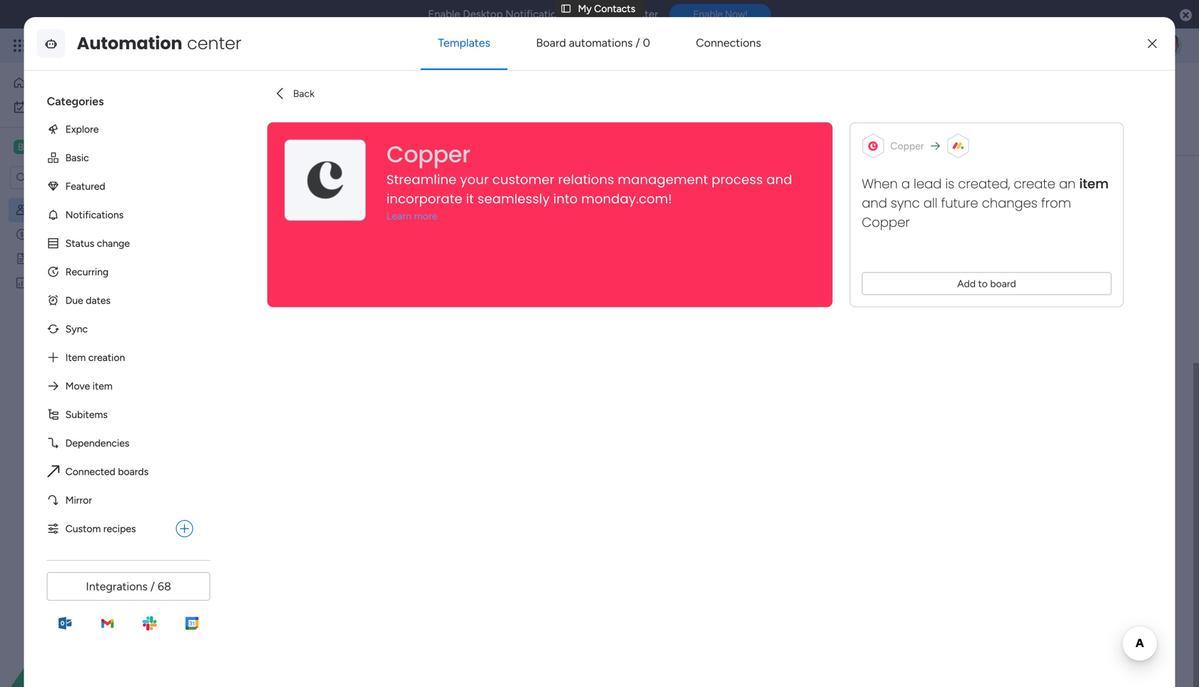 Task type: describe. For each thing, give the bounding box(es) containing it.
when
[[862, 175, 898, 193]]

incorporate
[[387, 190, 463, 208]]

basic crm
[[33, 140, 88, 154]]

center
[[187, 31, 242, 55]]

item inside when a lead is created, create an item and sync all future changes from copper
[[1080, 175, 1109, 193]]

desktop
[[463, 8, 503, 21]]

lead
[[914, 175, 942, 193]]

contacts up tracker
[[50, 204, 91, 216]]

cards
[[307, 117, 334, 129]]

basic option
[[35, 143, 205, 172]]

basic for basic crm
[[33, 140, 60, 154]]

copper for copper
[[891, 140, 925, 152]]

leilani
[[270, 296, 298, 308]]

board automations / 0 button
[[519, 26, 668, 60]]

learn more link
[[387, 209, 795, 223]]

cards button
[[297, 111, 344, 134]]

0 vertical spatial notifications
[[506, 8, 568, 21]]

sync
[[891, 194, 920, 212]]

main
[[239, 117, 260, 129]]

person button
[[385, 149, 447, 172]]

integrations
[[86, 580, 148, 594]]

1 horizontal spatial /
[[636, 36, 640, 50]]

primary contacts
[[246, 189, 360, 207]]

notifications option
[[35, 201, 205, 229]]

streamline
[[387, 171, 457, 189]]

connected boards option
[[35, 458, 205, 486]]

crm
[[63, 140, 88, 154]]

back
[[293, 87, 315, 100]]

process
[[712, 171, 763, 189]]

enable now!
[[694, 8, 748, 20]]

integrations / 68
[[86, 580, 171, 594]]

deal tracker
[[34, 229, 88, 241]]

explore option
[[35, 115, 205, 143]]

my inside option
[[33, 101, 47, 113]]

sync option
[[35, 315, 205, 343]]

work for my
[[49, 101, 71, 113]]

lottie animation image
[[0, 543, 182, 688]]

learn
[[387, 210, 412, 222]]

is
[[946, 175, 955, 193]]

and inside when a lead is created, create an item and sync all future changes from copper
[[862, 194, 888, 212]]

templates
[[438, 36, 491, 50]]

copper inside when a lead is created, create an item and sync all future changes from copper
[[862, 213, 910, 232]]

more
[[414, 210, 438, 222]]

custom
[[65, 523, 101, 535]]

your
[[460, 171, 489, 189]]

created,
[[959, 175, 1011, 193]]

add view image
[[353, 118, 359, 128]]

seamlessly
[[478, 190, 550, 208]]

board
[[991, 278, 1017, 290]]

on
[[571, 8, 585, 21]]

My Contacts field
[[214, 74, 362, 106]]

copper streamline your customer relations management process and incorporate it seamlessly into monday.com! learn more
[[387, 138, 793, 222]]

item inside option
[[93, 380, 113, 392]]

status change
[[65, 237, 130, 249]]

table
[[262, 117, 286, 129]]

contacts inside field
[[300, 189, 360, 207]]

partner
[[444, 296, 476, 308]]

my work
[[33, 101, 71, 113]]

new contact
[[222, 155, 280, 167]]

and inside copper streamline your customer relations management process and incorporate it seamlessly into monday.com! learn more
[[767, 171, 793, 189]]

b
[[18, 141, 24, 153]]

person
[[408, 155, 438, 167]]

notifications inside option
[[65, 209, 124, 221]]

pear inc
[[670, 297, 703, 308]]

workspace selection element
[[14, 139, 90, 156]]

enable for enable now!
[[694, 8, 723, 20]]

krause
[[301, 296, 331, 308]]

my up board automations / 0
[[578, 2, 592, 15]]

contacts up "cards"
[[255, 74, 358, 106]]

status
[[65, 237, 94, 249]]

when a lead is created, create an item and sync all future changes from copper
[[862, 175, 1109, 232]]

management inside copper streamline your customer relations management process and incorporate it seamlessly into monday.com! learn more
[[618, 171, 708, 189]]

changes
[[982, 194, 1038, 212]]

dependencies
[[65, 437, 129, 449]]

automation
[[77, 31, 182, 55]]

new
[[222, 155, 243, 167]]

integrations / 68 button
[[47, 573, 210, 601]]

templates button
[[421, 26, 508, 60]]

recipes
[[103, 523, 136, 535]]

list box containing my contacts
[[0, 195, 182, 488]]

item
[[65, 352, 86, 364]]

add
[[958, 278, 976, 290]]

68
[[158, 580, 171, 594]]

monday
[[64, 37, 113, 54]]

connected boards
[[65, 466, 149, 478]]

add to board
[[958, 278, 1017, 290]]

dapulse close image
[[1180, 8, 1193, 23]]

categories
[[47, 95, 104, 108]]

help
[[1139, 651, 1165, 666]]

tracker
[[56, 229, 88, 241]]

Search in workspace field
[[30, 170, 119, 186]]

select product image
[[13, 39, 27, 53]]

move
[[65, 380, 90, 392]]

categories list box
[[35, 82, 216, 543]]

to
[[979, 278, 988, 290]]

my up main
[[217, 74, 250, 106]]

create
[[1014, 175, 1056, 193]]

pear
[[670, 297, 688, 308]]

deal
[[34, 229, 53, 241]]

categories heading
[[35, 82, 205, 115]]

v2 search image
[[324, 153, 334, 169]]

sales
[[34, 277, 57, 289]]

filter button
[[451, 149, 519, 172]]

due dates option
[[35, 286, 205, 315]]



Task type: locate. For each thing, give the bounding box(es) containing it.
connected
[[65, 466, 115, 478]]

help button
[[1127, 647, 1177, 671]]

0
[[643, 36, 650, 50]]

work right monday in the left top of the page
[[115, 37, 141, 54]]

custom recipes option
[[35, 515, 170, 543]]

workspace image
[[14, 139, 28, 155]]

status change option
[[35, 229, 205, 258]]

0 vertical spatial management
[[144, 37, 222, 54]]

1 horizontal spatial enable
[[694, 8, 723, 20]]

enable desktop notifications on this computer
[[428, 8, 659, 21]]

dates
[[86, 294, 111, 307]]

monday.com!
[[582, 190, 673, 208]]

0 horizontal spatial enable
[[428, 8, 460, 21]]

boards
[[118, 466, 149, 478]]

leilani krause
[[270, 296, 331, 308]]

list box
[[0, 195, 182, 488]]

0 horizontal spatial notifications
[[65, 209, 124, 221]]

my inside list box
[[34, 204, 47, 216]]

a
[[902, 175, 911, 193]]

notifications up board
[[506, 8, 568, 21]]

1 vertical spatial notifications
[[65, 209, 124, 221]]

connections button
[[679, 26, 779, 60]]

recurring option
[[35, 258, 205, 286]]

future
[[942, 194, 979, 212]]

now!
[[725, 8, 748, 20]]

copper for copper streamline your customer relations management process and incorporate it seamlessly into monday.com! learn more
[[387, 138, 471, 170]]

2 horizontal spatial my contacts
[[578, 2, 636, 15]]

1 horizontal spatial and
[[862, 194, 888, 212]]

2 vertical spatial my contacts
[[34, 204, 91, 216]]

dependencies option
[[35, 429, 205, 458]]

into
[[554, 190, 578, 208]]

notifications
[[506, 8, 568, 21], [65, 209, 124, 221]]

new contact button
[[216, 149, 286, 172]]

copper
[[387, 138, 471, 170], [891, 140, 925, 152], [862, 213, 910, 232]]

this
[[588, 8, 607, 21]]

contacts
[[594, 2, 636, 15], [255, 74, 358, 106], [300, 189, 360, 207], [50, 204, 91, 216]]

due
[[65, 294, 83, 307]]

copper inside copper streamline your customer relations management process and incorporate it seamlessly into monday.com! learn more
[[387, 138, 471, 170]]

1 vertical spatial and
[[862, 194, 888, 212]]

board
[[536, 36, 566, 50]]

0 vertical spatial and
[[767, 171, 793, 189]]

leilani@email.com link
[[532, 296, 615, 307]]

copper up streamline
[[387, 138, 471, 170]]

connections
[[696, 36, 761, 50]]

1 horizontal spatial management
[[618, 171, 708, 189]]

move item option
[[35, 372, 205, 401]]

primary
[[246, 189, 297, 207]]

and
[[767, 171, 793, 189], [862, 194, 888, 212]]

2 enable from the left
[[694, 8, 723, 20]]

customer
[[493, 171, 555, 189]]

automations
[[569, 36, 633, 50]]

item right move
[[93, 380, 113, 392]]

explore
[[65, 123, 99, 135]]

management up "monday.com!"
[[618, 171, 708, 189]]

1 horizontal spatial my contacts
[[217, 74, 358, 106]]

enable now! button
[[670, 4, 771, 25]]

basic
[[33, 140, 60, 154], [65, 152, 89, 164]]

work for monday
[[115, 37, 141, 54]]

item creation option
[[35, 343, 205, 372]]

due dates
[[65, 294, 111, 307]]

from
[[1042, 194, 1072, 212]]

my work link
[[9, 96, 174, 119]]

basic up the search in workspace field
[[65, 152, 89, 164]]

inc
[[691, 297, 703, 308]]

sync
[[65, 323, 88, 335]]

management
[[144, 37, 222, 54], [618, 171, 708, 189]]

my
[[578, 2, 592, 15], [217, 74, 250, 106], [33, 101, 47, 113], [34, 204, 47, 216]]

copper up a
[[891, 140, 925, 152]]

it
[[466, 190, 474, 208]]

1 vertical spatial my contacts
[[217, 74, 358, 106]]

Search field
[[334, 151, 377, 171]]

0 horizontal spatial work
[[49, 101, 71, 113]]

my contacts up table
[[217, 74, 358, 106]]

public dashboard image
[[15, 276, 29, 290]]

0 horizontal spatial item
[[93, 380, 113, 392]]

None field
[[512, 96, 1185, 115]]

1 horizontal spatial work
[[115, 37, 141, 54]]

item right an
[[1080, 175, 1109, 193]]

1 horizontal spatial item
[[1080, 175, 1109, 193]]

mirror
[[65, 494, 92, 507]]

subitems option
[[35, 401, 205, 429]]

back button
[[267, 82, 320, 105]]

0 horizontal spatial basic
[[33, 140, 60, 154]]

enable inside enable now! button
[[694, 8, 723, 20]]

0 horizontal spatial my contacts
[[34, 204, 91, 216]]

add to board button
[[862, 272, 1112, 295]]

lottie animation element
[[0, 543, 182, 688]]

enable left now!
[[694, 8, 723, 20]]

1 horizontal spatial notifications
[[506, 8, 568, 21]]

1 vertical spatial /
[[150, 580, 155, 594]]

sales dashboard
[[34, 277, 108, 289]]

1 horizontal spatial basic
[[65, 152, 89, 164]]

Primary Contacts field
[[242, 189, 363, 207]]

change
[[97, 237, 130, 249]]

work
[[115, 37, 141, 54], [49, 101, 71, 113]]

0 vertical spatial my contacts
[[578, 2, 636, 15]]

contacts up contact
[[300, 189, 360, 207]]

0 vertical spatial item
[[1080, 175, 1109, 193]]

leilani@email.com
[[535, 296, 612, 307]]

mirror option
[[35, 486, 205, 515]]

and right process
[[767, 171, 793, 189]]

0 vertical spatial work
[[115, 37, 141, 54]]

/ left the "0"
[[636, 36, 640, 50]]

add view image
[[1168, 136, 1174, 146]]

and down "when"
[[862, 194, 888, 212]]

main table button
[[216, 111, 297, 134]]

basic for basic
[[65, 152, 89, 164]]

option
[[0, 197, 182, 200]]

my left categories
[[33, 101, 47, 113]]

computer
[[610, 8, 659, 21]]

subitems
[[65, 409, 108, 421]]

app banner image copper image
[[302, 157, 348, 203]]

contact
[[245, 155, 280, 167]]

notifications up status change
[[65, 209, 124, 221]]

1 enable from the left
[[428, 8, 460, 21]]

recurring
[[65, 266, 109, 278]]

0 vertical spatial /
[[636, 36, 640, 50]]

/ left 68
[[150, 580, 155, 594]]

public board image
[[15, 252, 29, 266]]

basic inside 'option'
[[65, 152, 89, 164]]

my up deal
[[34, 204, 47, 216]]

basic inside workspace selection element
[[33, 140, 60, 154]]

0 horizontal spatial management
[[144, 37, 222, 54]]

relations
[[558, 171, 615, 189]]

all
[[924, 194, 938, 212]]

enable up templates button
[[428, 8, 460, 21]]

management left the see plans image on the top left of page
[[144, 37, 222, 54]]

basic right workspace image
[[33, 140, 60, 154]]

filter
[[474, 155, 497, 167]]

1 vertical spatial management
[[618, 171, 708, 189]]

featured option
[[35, 172, 205, 201]]

1 vertical spatial work
[[49, 101, 71, 113]]

/
[[636, 36, 640, 50], [150, 580, 155, 594]]

item
[[1080, 175, 1109, 193], [93, 380, 113, 392]]

my contacts up deal tracker
[[34, 204, 91, 216]]

see plans image
[[237, 38, 250, 54]]

contacts up automations
[[594, 2, 636, 15]]

enable for enable desktop notifications on this computer
[[428, 8, 460, 21]]

my contacts up automations
[[578, 2, 636, 15]]

item creation
[[65, 352, 125, 364]]

my contacts inside list box
[[34, 204, 91, 216]]

dashboard
[[60, 277, 108, 289]]

work up explore
[[49, 101, 71, 113]]

work inside my work option
[[49, 101, 71, 113]]

my work option
[[9, 96, 174, 119]]

an
[[1060, 175, 1076, 193]]

0 horizontal spatial and
[[767, 171, 793, 189]]

terry turtle image
[[1160, 34, 1183, 57]]

0 horizontal spatial /
[[150, 580, 155, 594]]

1 vertical spatial item
[[93, 380, 113, 392]]

copper down the sync
[[862, 213, 910, 232]]



Task type: vqa. For each thing, say whether or not it's contained in the screenshot.
/
yes



